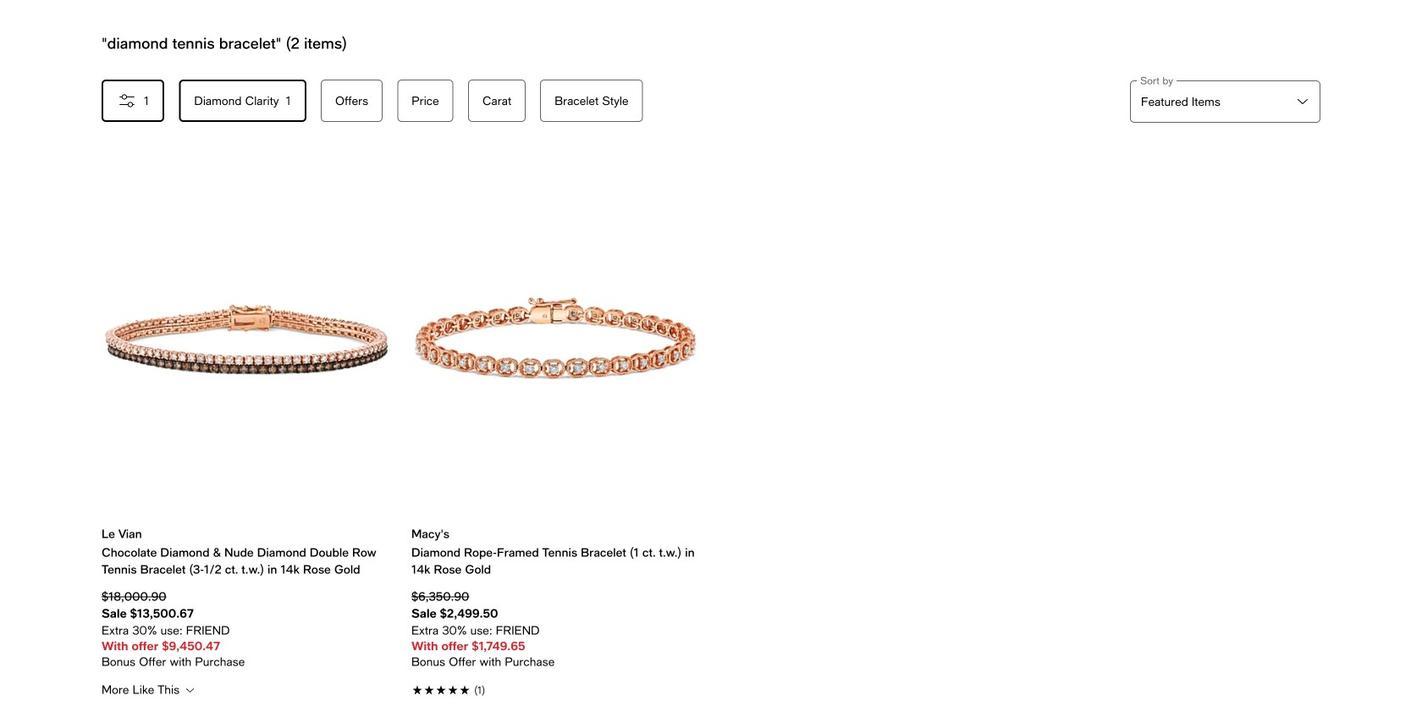 Task type: describe. For each thing, give the bounding box(es) containing it.
extra 30% use: friend. extra 30% off select merchandise!. image for chocolate diamond & nude diamond double row tennis bracelet (3-1/2 ct. t.w.) in 14k rose gold group
[[102, 622, 391, 639]]

bonus offer with purchase. $24.99 diamond earrings or necklace with purchase. image for chocolate diamond & nude diamond double row tennis bracelet (3-1/2 ct. t.w.) in 14k rose gold group's extra 30% use: friend. extra 30% off select merchandise!. image
[[102, 653, 391, 670]]

5 out of 5 rating with 1 reviews image
[[412, 680, 701, 698]]



Task type: vqa. For each thing, say whether or not it's contained in the screenshot.
the Chocolate Diamond & Nude Diamond Double Row Tennis Bracelet (3-1/2 ct. t.w.) in 14k Rose Gold group
yes



Task type: locate. For each thing, give the bounding box(es) containing it.
bonus offer with purchase. $24.99 diamond earrings or necklace with purchase. image for extra 30% use: friend. extra 30% off select merchandise!. image associated with diamond rope-framed tennis bracelet (1 ct. t.w.) in 14k rose gold group
[[412, 653, 701, 670]]

0 horizontal spatial bonus offer with purchase. $24.99 diamond earrings or necklace with purchase. image
[[102, 653, 391, 670]]

2 extra 30% use: friend. extra 30% off select merchandise!. image from the left
[[412, 622, 701, 639]]

1 horizontal spatial extra 30% use: friend. extra 30% off select merchandise!. image
[[412, 622, 701, 639]]

extra 30% use: friend. extra 30% off select merchandise!. image for diamond rope-framed tennis bracelet (1 ct. t.w.) in 14k rose gold group
[[412, 622, 701, 639]]

bonus offer with purchase. $24.99 diamond earrings or necklace with purchase. image
[[102, 653, 391, 670], [412, 653, 701, 670]]

1 bonus offer with purchase. $24.99 diamond earrings or necklace with purchase. image from the left
[[102, 653, 391, 670]]

1 horizontal spatial bonus offer with purchase. $24.99 diamond earrings or necklace with purchase. image
[[412, 653, 701, 670]]

2 bonus offer with purchase. $24.99 diamond earrings or necklace with purchase. image from the left
[[412, 653, 701, 670]]

0 horizontal spatial extra 30% use: friend. extra 30% off select merchandise!. image
[[102, 622, 391, 639]]

chocolate diamond & nude diamond double row tennis bracelet (3-1/2 ct. t.w.) in 14k rose gold group
[[102, 163, 391, 697]]

diamond rope-framed tennis bracelet (1 ct. t.w.) in 14k rose gold group
[[412, 163, 701, 701]]

1 extra 30% use: friend. extra 30% off select merchandise!. image from the left
[[102, 622, 391, 639]]

status
[[102, 34, 347, 52]]

extra 30% use: friend. extra 30% off select merchandise!. image
[[102, 622, 391, 639], [412, 622, 701, 639]]



